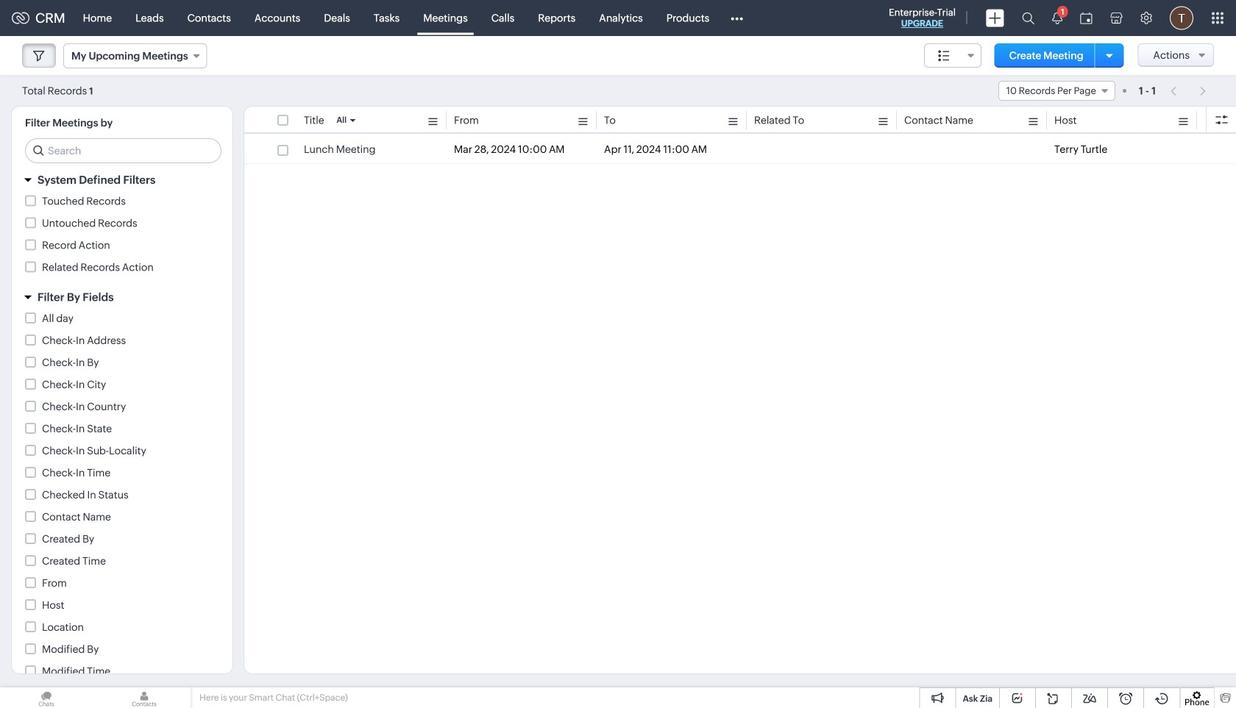 Task type: locate. For each thing, give the bounding box(es) containing it.
Other Modules field
[[721, 6, 753, 30]]

calendar image
[[1080, 12, 1093, 24]]

None field
[[63, 43, 207, 68], [924, 43, 981, 68], [998, 81, 1115, 101], [63, 43, 207, 68], [998, 81, 1115, 101]]

size image
[[938, 49, 950, 63]]

navigation
[[1163, 80, 1214, 102]]

profile image
[[1170, 6, 1193, 30]]

create menu element
[[977, 0, 1013, 36]]

create menu image
[[986, 9, 1004, 27]]

none field "size"
[[924, 43, 981, 68]]



Task type: vqa. For each thing, say whether or not it's contained in the screenshot.
Search "element"
yes



Task type: describe. For each thing, give the bounding box(es) containing it.
Search text field
[[26, 139, 221, 163]]

profile element
[[1161, 0, 1202, 36]]

search image
[[1022, 12, 1035, 24]]

signals element
[[1043, 0, 1071, 36]]

logo image
[[12, 12, 29, 24]]

chats image
[[0, 688, 93, 709]]

contacts image
[[98, 688, 191, 709]]

search element
[[1013, 0, 1043, 36]]



